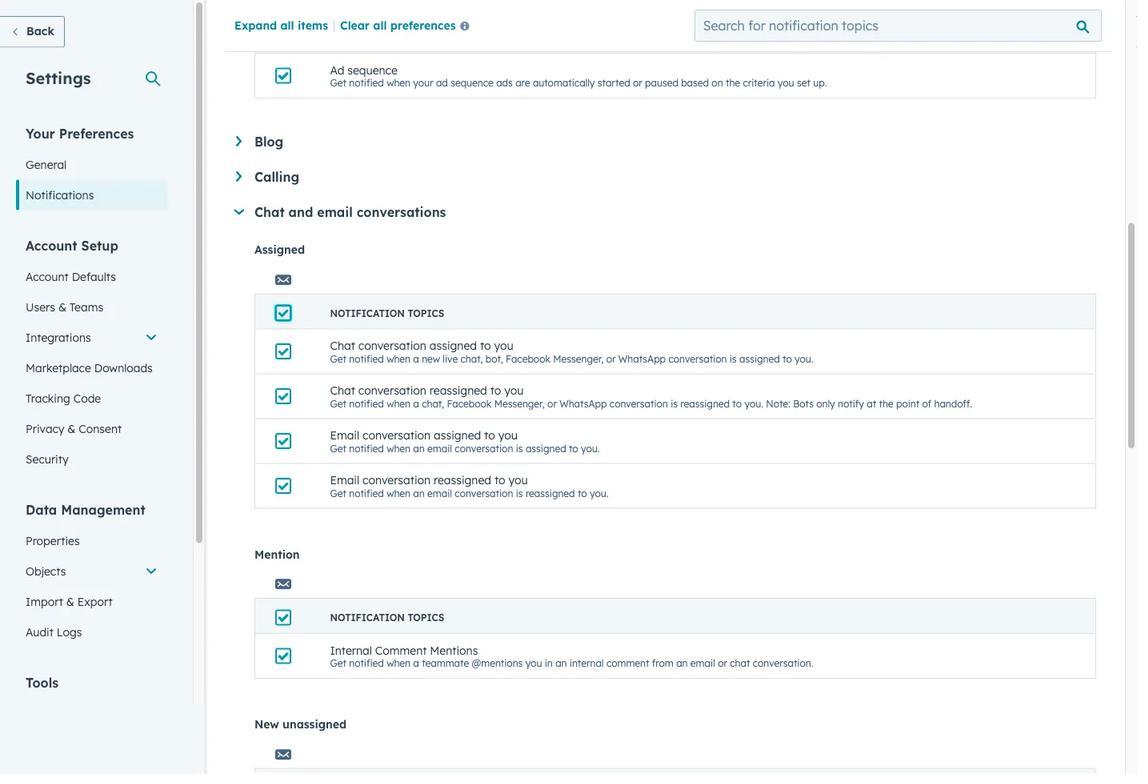 Task type: vqa. For each thing, say whether or not it's contained in the screenshot.
Ad sequence Get notified when your ad sequence ads are automatically started or paused based on the criteria you set up.
yes



Task type: locate. For each thing, give the bounding box(es) containing it.
messenger, inside chat conversation assigned to you get notified when a new live chat, bot, facebook messenger, or whatsapp conversation is assigned to you.
[[553, 353, 604, 365]]

caret image for calling
[[236, 172, 242, 182]]

0 horizontal spatial whatsapp
[[560, 398, 607, 410]]

you right 'live'
[[494, 339, 514, 353]]

or inside ad sequence get notified when your ad sequence ads are automatically started or paused based on the criteria you set up.
[[633, 77, 643, 89]]

4 notified from the top
[[349, 443, 384, 455]]

6 get from the top
[[330, 657, 347, 670]]

internal
[[330, 643, 372, 657]]

only
[[817, 398, 836, 410]]

notified inside email conversation reassigned to you get notified when an email conversation is reassigned to you.
[[349, 487, 384, 499]]

you inside email conversation assigned to you get notified when an email conversation is assigned to you.
[[498, 429, 518, 443]]

settings
[[26, 68, 91, 88]]

1 horizontal spatial the
[[879, 398, 894, 410]]

code
[[73, 391, 101, 405]]

chat inside chat conversation assigned to you get notified when a new live chat, bot, facebook messenger, or whatsapp conversation is assigned to you.
[[330, 339, 355, 353]]

3 notified from the top
[[349, 398, 384, 410]]

topics up new
[[408, 307, 444, 319]]

you down email conversation assigned to you get notified when an email conversation is assigned to you.
[[509, 473, 528, 487]]

0 vertical spatial email
[[330, 429, 360, 443]]

topics for sequence
[[408, 32, 444, 44]]

you inside chat conversation assigned to you get notified when a new live chat, bot, facebook messenger, or whatsapp conversation is assigned to you.
[[494, 339, 514, 353]]

marketplace downloads link
[[16, 353, 167, 383]]

&
[[58, 300, 66, 314], [68, 422, 76, 436], [66, 594, 74, 608]]

email up email conversation reassigned to you get notified when an email conversation is reassigned to you.
[[428, 443, 452, 455]]

4 when from the top
[[387, 443, 411, 455]]

notified inside internal comment mentions get notified when a teammate @mentions you in an internal comment from an email or chat conversation.
[[349, 657, 384, 670]]

sequence right ad
[[348, 63, 398, 77]]

whatsapp up chat conversation reassigned to you get notified when a chat, facebook messenger, or whatsapp conversation is reassigned to you. note: bots only notify at the point of handoff.
[[619, 353, 666, 365]]

is inside chat conversation assigned to you get notified when a new live chat, bot, facebook messenger, or whatsapp conversation is assigned to you.
[[730, 353, 737, 365]]

caret image down caret icon
[[236, 172, 242, 182]]

2 notification from the top
[[330, 307, 405, 319]]

a for assigned
[[413, 353, 419, 365]]

is inside chat conversation reassigned to you get notified when a chat, facebook messenger, or whatsapp conversation is reassigned to you. note: bots only notify at the point of handoff.
[[671, 398, 678, 410]]

chat conversation reassigned to you get notified when a chat, facebook messenger, or whatsapp conversation is reassigned to you. note: bots only notify at the point of handoff.
[[330, 384, 973, 410]]

audit logs link
[[16, 617, 167, 647]]

& for teams
[[58, 300, 66, 314]]

account defaults
[[26, 269, 116, 283]]

notification topics for comment
[[330, 612, 444, 624]]

2 a from the top
[[413, 398, 419, 410]]

0 vertical spatial notification topics
[[330, 32, 444, 44]]

chat
[[255, 205, 285, 221], [330, 339, 355, 353], [330, 384, 355, 398]]

audit logs
[[26, 625, 82, 639]]

notify
[[838, 398, 865, 410]]

& inside privacy & consent link
[[68, 422, 76, 436]]

0 vertical spatial chat
[[255, 205, 285, 221]]

when inside email conversation assigned to you get notified when an email conversation is assigned to you.
[[387, 443, 411, 455]]

1 vertical spatial chat
[[330, 339, 355, 353]]

2 all from the left
[[373, 18, 387, 32]]

email conversation reassigned to you get notified when an email conversation is reassigned to you.
[[330, 473, 609, 499]]

2 vertical spatial notification
[[330, 612, 405, 624]]

preferences
[[59, 125, 134, 141]]

3 topics from the top
[[408, 612, 444, 624]]

1 notification topics from the top
[[330, 32, 444, 44]]

5 notified from the top
[[349, 487, 384, 499]]

chat, down new
[[422, 398, 444, 410]]

1 horizontal spatial chat,
[[461, 353, 483, 365]]

an right "from"
[[677, 657, 688, 670]]

clear
[[340, 18, 370, 32]]

2 vertical spatial &
[[66, 594, 74, 608]]

all left items
[[281, 18, 294, 32]]

notified inside email conversation assigned to you get notified when an email conversation is assigned to you.
[[349, 443, 384, 455]]

1 all from the left
[[281, 18, 294, 32]]

is inside email conversation reassigned to you get notified when an email conversation is reassigned to you.
[[516, 487, 523, 499]]

notified inside ad sequence get notified when your ad sequence ads are automatically started or paused based on the criteria you set up.
[[349, 77, 384, 89]]

notification topics up comment
[[330, 612, 444, 624]]

1 account from the top
[[26, 237, 77, 253]]

ads
[[497, 77, 513, 89]]

account up "users"
[[26, 269, 69, 283]]

caret image inside the calling dropdown button
[[236, 172, 242, 182]]

all right clear
[[373, 18, 387, 32]]

email inside internal comment mentions get notified when a teammate @mentions you in an internal comment from an email or chat conversation.
[[691, 657, 716, 670]]

0 vertical spatial facebook
[[506, 353, 551, 365]]

security link
[[16, 444, 167, 474]]

your preferences element
[[16, 124, 167, 210]]

0 vertical spatial topics
[[408, 32, 444, 44]]

an down email conversation assigned to you get notified when an email conversation is assigned to you.
[[413, 487, 425, 499]]

you up email conversation reassigned to you get notified when an email conversation is reassigned to you.
[[498, 429, 518, 443]]

notification topics
[[330, 32, 444, 44], [330, 307, 444, 319], [330, 612, 444, 624]]

account for account setup
[[26, 237, 77, 253]]

email right the and
[[317, 205, 353, 221]]

0 vertical spatial whatsapp
[[619, 353, 666, 365]]

from
[[652, 657, 674, 670]]

1 horizontal spatial messenger,
[[553, 353, 604, 365]]

you
[[778, 77, 795, 89], [494, 339, 514, 353], [505, 384, 524, 398], [498, 429, 518, 443], [509, 473, 528, 487], [526, 657, 542, 670]]

objects
[[26, 564, 66, 578]]

consent
[[79, 422, 122, 436]]

1 vertical spatial messenger,
[[494, 398, 545, 410]]

get
[[330, 77, 347, 89], [330, 353, 347, 365], [330, 398, 347, 410], [330, 443, 347, 455], [330, 487, 347, 499], [330, 657, 347, 670]]

1 horizontal spatial all
[[373, 18, 387, 32]]

are
[[516, 77, 530, 89]]

or
[[633, 77, 643, 89], [607, 353, 616, 365], [548, 398, 557, 410], [718, 657, 728, 670]]

the right at
[[879, 398, 894, 410]]

topics up your
[[408, 32, 444, 44]]

1 vertical spatial chat,
[[422, 398, 444, 410]]

the inside ad sequence get notified when your ad sequence ads are automatically started or paused based on the criteria you set up.
[[726, 77, 741, 89]]

get inside ad sequence get notified when your ad sequence ads are automatically started or paused based on the criteria you set up.
[[330, 77, 347, 89]]

sequence right "ad"
[[451, 77, 494, 89]]

notification for mention
[[330, 612, 405, 624]]

items
[[298, 18, 328, 32]]

privacy
[[26, 422, 64, 436]]

2 vertical spatial chat
[[330, 384, 355, 398]]

account
[[26, 237, 77, 253], [26, 269, 69, 283]]

email inside email conversation reassigned to you get notified when an email conversation is reassigned to you.
[[330, 473, 360, 487]]

2 notified from the top
[[349, 353, 384, 365]]

notified inside chat conversation reassigned to you get notified when a chat, facebook messenger, or whatsapp conversation is reassigned to you. note: bots only notify at the point of handoff.
[[349, 398, 384, 410]]

to
[[480, 339, 491, 353], [783, 353, 792, 365], [491, 384, 501, 398], [733, 398, 742, 410], [484, 429, 495, 443], [569, 443, 579, 455], [495, 473, 506, 487], [578, 487, 587, 499]]

2 vertical spatial notification topics
[[330, 612, 444, 624]]

an
[[413, 443, 425, 455], [413, 487, 425, 499], [556, 657, 567, 670], [677, 657, 688, 670]]

0 horizontal spatial chat,
[[422, 398, 444, 410]]

1 vertical spatial notification
[[330, 307, 405, 319]]

an inside email conversation assigned to you get notified when an email conversation is assigned to you.
[[413, 443, 425, 455]]

notification topics up your
[[330, 32, 444, 44]]

1 vertical spatial caret image
[[234, 210, 244, 215]]

get for email conversation reassigned to you
[[330, 487, 347, 499]]

& inside the users & teams link
[[58, 300, 66, 314]]

4 get from the top
[[330, 443, 347, 455]]

marketplace
[[26, 361, 91, 375]]

import & export
[[26, 594, 113, 608]]

all for clear
[[373, 18, 387, 32]]

conversation
[[359, 339, 427, 353], [669, 353, 727, 365], [359, 384, 427, 398], [610, 398, 668, 410], [363, 429, 431, 443], [455, 443, 513, 455], [363, 473, 431, 487], [455, 487, 513, 499]]

a inside chat conversation assigned to you get notified when a new live chat, bot, facebook messenger, or whatsapp conversation is assigned to you.
[[413, 353, 419, 365]]

set
[[797, 77, 811, 89]]

properties
[[26, 534, 80, 548]]

when for chat conversation assigned to you
[[387, 353, 411, 365]]

2 vertical spatial topics
[[408, 612, 444, 624]]

all inside button
[[373, 18, 387, 32]]

chat inside chat conversation reassigned to you get notified when a chat, facebook messenger, or whatsapp conversation is reassigned to you. note: bots only notify at the point of handoff.
[[330, 384, 355, 398]]

facebook right bot, at left top
[[506, 353, 551, 365]]

users
[[26, 300, 55, 314]]

email
[[317, 205, 353, 221], [428, 443, 452, 455], [428, 487, 452, 499], [691, 657, 716, 670]]

0 horizontal spatial facebook
[[447, 398, 492, 410]]

notified for chat conversation assigned to you
[[349, 353, 384, 365]]

chat for chat conversation reassigned to you get notified when a chat, facebook messenger, or whatsapp conversation is reassigned to you. note: bots only notify at the point of handoff.
[[330, 384, 355, 398]]

1 vertical spatial whatsapp
[[560, 398, 607, 410]]

0 horizontal spatial the
[[726, 77, 741, 89]]

0 horizontal spatial all
[[281, 18, 294, 32]]

3 get from the top
[[330, 398, 347, 410]]

5 when from the top
[[387, 487, 411, 499]]

facebook up email conversation assigned to you get notified when an email conversation is assigned to you.
[[447, 398, 492, 410]]

3 notification topics from the top
[[330, 612, 444, 624]]

conversations
[[357, 205, 446, 221]]

or down chat conversation assigned to you get notified when a new live chat, bot, facebook messenger, or whatsapp conversation is assigned to you.
[[548, 398, 557, 410]]

users & teams link
[[16, 292, 167, 322]]

2 email from the top
[[330, 473, 360, 487]]

1 vertical spatial notification topics
[[330, 307, 444, 319]]

a left teammate
[[413, 657, 419, 670]]

chat, inside chat conversation assigned to you get notified when a new live chat, bot, facebook messenger, or whatsapp conversation is assigned to you.
[[461, 353, 483, 365]]

1 vertical spatial email
[[330, 473, 360, 487]]

1 vertical spatial topics
[[408, 307, 444, 319]]

account up account defaults
[[26, 237, 77, 253]]

is
[[730, 353, 737, 365], [671, 398, 678, 410], [516, 443, 523, 455], [516, 487, 523, 499]]

email down email conversation assigned to you get notified when an email conversation is assigned to you.
[[428, 487, 452, 499]]

you for email conversation assigned to you
[[498, 429, 518, 443]]

notification topics up new
[[330, 307, 444, 319]]

caret image
[[236, 172, 242, 182], [234, 210, 244, 215]]

or up chat conversation reassigned to you get notified when a chat, facebook messenger, or whatsapp conversation is reassigned to you. note: bots only notify at the point of handoff.
[[607, 353, 616, 365]]

3 notification from the top
[[330, 612, 405, 624]]

blog
[[255, 134, 284, 150]]

is inside email conversation assigned to you get notified when an email conversation is assigned to you.
[[516, 443, 523, 455]]

& left export
[[66, 594, 74, 608]]

clear all preferences button
[[340, 17, 476, 36]]

2 when from the top
[[387, 353, 411, 365]]

caret image inside chat and email conversations dropdown button
[[234, 210, 244, 215]]

6 notified from the top
[[349, 657, 384, 670]]

chat,
[[461, 353, 483, 365], [422, 398, 444, 410]]

0 horizontal spatial sequence
[[348, 63, 398, 77]]

ad sequence get notified when your ad sequence ads are automatically started or paused based on the criteria you set up.
[[330, 63, 827, 89]]

you. inside email conversation reassigned to you get notified when an email conversation is reassigned to you.
[[590, 487, 609, 499]]

get for chat conversation assigned to you
[[330, 353, 347, 365]]

tracking code link
[[16, 383, 167, 414]]

or inside internal comment mentions get notified when a teammate @mentions you in an internal comment from an email or chat conversation.
[[718, 657, 728, 670]]

2 get from the top
[[330, 353, 347, 365]]

1 email from the top
[[330, 429, 360, 443]]

0 vertical spatial messenger,
[[553, 353, 604, 365]]

notified for email conversation assigned to you
[[349, 443, 384, 455]]

you.
[[795, 353, 814, 365], [745, 398, 764, 410], [581, 443, 600, 455], [590, 487, 609, 499]]

email inside email conversation assigned to you get notified when an email conversation is assigned to you.
[[428, 443, 452, 455]]

export
[[77, 594, 113, 608]]

0 vertical spatial chat,
[[461, 353, 483, 365]]

you inside internal comment mentions get notified when a teammate @mentions you in an internal comment from an email or chat conversation.
[[526, 657, 542, 670]]

1 notified from the top
[[349, 77, 384, 89]]

3 a from the top
[[413, 657, 419, 670]]

you left set on the right top of page
[[778, 77, 795, 89]]

when inside chat conversation assigned to you get notified when a new live chat, bot, facebook messenger, or whatsapp conversation is assigned to you.
[[387, 353, 411, 365]]

get inside email conversation reassigned to you get notified when an email conversation is reassigned to you.
[[330, 487, 347, 499]]

a inside chat conversation reassigned to you get notified when a chat, facebook messenger, or whatsapp conversation is reassigned to you. note: bots only notify at the point of handoff.
[[413, 398, 419, 410]]

5 get from the top
[[330, 487, 347, 499]]

0 vertical spatial &
[[58, 300, 66, 314]]

you for chat conversation reassigned to you
[[505, 384, 524, 398]]

1 topics from the top
[[408, 32, 444, 44]]

when
[[387, 77, 411, 89], [387, 353, 411, 365], [387, 398, 411, 410], [387, 443, 411, 455], [387, 487, 411, 499], [387, 657, 411, 670]]

3 when from the top
[[387, 398, 411, 410]]

you. inside chat conversation reassigned to you get notified when a chat, facebook messenger, or whatsapp conversation is reassigned to you. note: bots only notify at the point of handoff.
[[745, 398, 764, 410]]

a
[[413, 353, 419, 365], [413, 398, 419, 410], [413, 657, 419, 670]]

1 vertical spatial account
[[26, 269, 69, 283]]

1 when from the top
[[387, 77, 411, 89]]

get inside email conversation assigned to you get notified when an email conversation is assigned to you.
[[330, 443, 347, 455]]

you for email conversation reassigned to you
[[509, 473, 528, 487]]

& right privacy
[[68, 422, 76, 436]]

get for email conversation assigned to you
[[330, 443, 347, 455]]

facebook inside chat conversation reassigned to you get notified when a chat, facebook messenger, or whatsapp conversation is reassigned to you. note: bots only notify at the point of handoff.
[[447, 398, 492, 410]]

0 horizontal spatial messenger,
[[494, 398, 545, 410]]

when inside chat conversation reassigned to you get notified when a chat, facebook messenger, or whatsapp conversation is reassigned to you. note: bots only notify at the point of handoff.
[[387, 398, 411, 410]]

& inside import & export link
[[66, 594, 74, 608]]

1 get from the top
[[330, 77, 347, 89]]

1 vertical spatial facebook
[[447, 398, 492, 410]]

& right "users"
[[58, 300, 66, 314]]

you inside email conversation reassigned to you get notified when an email conversation is reassigned to you.
[[509, 473, 528, 487]]

get inside internal comment mentions get notified when a teammate @mentions you in an internal comment from an email or chat conversation.
[[330, 657, 347, 670]]

you for chat conversation assigned to you
[[494, 339, 514, 353]]

0 vertical spatial caret image
[[236, 172, 242, 182]]

email inside email conversation assigned to you get notified when an email conversation is assigned to you.
[[330, 429, 360, 443]]

get inside chat conversation reassigned to you get notified when a chat, facebook messenger, or whatsapp conversation is reassigned to you. note: bots only notify at the point of handoff.
[[330, 398, 347, 410]]

you. inside chat conversation assigned to you get notified when a new live chat, bot, facebook messenger, or whatsapp conversation is assigned to you.
[[795, 353, 814, 365]]

all
[[281, 18, 294, 32], [373, 18, 387, 32]]

a left new
[[413, 353, 419, 365]]

6 when from the top
[[387, 657, 411, 670]]

0 vertical spatial a
[[413, 353, 419, 365]]

chat, right 'live'
[[461, 353, 483, 365]]

you inside chat conversation reassigned to you get notified when a chat, facebook messenger, or whatsapp conversation is reassigned to you. note: bots only notify at the point of handoff.
[[505, 384, 524, 398]]

calling
[[255, 169, 299, 185]]

1 notification from the top
[[330, 32, 405, 44]]

email left the chat
[[691, 657, 716, 670]]

data management element
[[16, 501, 167, 647]]

0 vertical spatial the
[[726, 77, 741, 89]]

the right on
[[726, 77, 741, 89]]

or left the chat
[[718, 657, 728, 670]]

or right the started
[[633, 77, 643, 89]]

whatsapp
[[619, 353, 666, 365], [560, 398, 607, 410]]

import
[[26, 594, 63, 608]]

get inside chat conversation assigned to you get notified when a new live chat, bot, facebook messenger, or whatsapp conversation is assigned to you.
[[330, 353, 347, 365]]

1 vertical spatial &
[[68, 422, 76, 436]]

whatsapp down chat conversation assigned to you get notified when a new live chat, bot, facebook messenger, or whatsapp conversation is assigned to you.
[[560, 398, 607, 410]]

1 vertical spatial a
[[413, 398, 419, 410]]

0 vertical spatial account
[[26, 237, 77, 253]]

email conversation assigned to you get notified when an email conversation is assigned to you.
[[330, 429, 600, 455]]

1 a from the top
[[413, 353, 419, 365]]

properties link
[[16, 526, 167, 556]]

1 horizontal spatial whatsapp
[[619, 353, 666, 365]]

teams
[[70, 300, 103, 314]]

1 vertical spatial the
[[879, 398, 894, 410]]

chat
[[730, 657, 750, 670]]

2 vertical spatial a
[[413, 657, 419, 670]]

1 horizontal spatial facebook
[[506, 353, 551, 365]]

you left "in"
[[526, 657, 542, 670]]

you down chat conversation assigned to you get notified when a new live chat, bot, facebook messenger, or whatsapp conversation is assigned to you.
[[505, 384, 524, 398]]

the
[[726, 77, 741, 89], [879, 398, 894, 410]]

caret image left the and
[[234, 210, 244, 215]]

a up email conversation assigned to you get notified when an email conversation is assigned to you.
[[413, 398, 419, 410]]

notified inside chat conversation assigned to you get notified when a new live chat, bot, facebook messenger, or whatsapp conversation is assigned to you.
[[349, 353, 384, 365]]

0 vertical spatial notification
[[330, 32, 405, 44]]

assigned
[[430, 339, 477, 353], [740, 353, 780, 365], [434, 429, 481, 443], [526, 443, 566, 455]]

topics up comment
[[408, 612, 444, 624]]

whatsapp inside chat conversation reassigned to you get notified when a chat, facebook messenger, or whatsapp conversation is reassigned to you. note: bots only notify at the point of handoff.
[[560, 398, 607, 410]]

internal
[[570, 657, 604, 670]]

2 account from the top
[[26, 269, 69, 283]]

reassigned
[[430, 384, 487, 398], [681, 398, 730, 410], [434, 473, 492, 487], [526, 487, 575, 499]]

whatsapp inside chat conversation assigned to you get notified when a new live chat, bot, facebook messenger, or whatsapp conversation is assigned to you.
[[619, 353, 666, 365]]

an up email conversation reassigned to you get notified when an email conversation is reassigned to you.
[[413, 443, 425, 455]]

when inside email conversation reassigned to you get notified when an email conversation is reassigned to you.
[[387, 487, 411, 499]]



Task type: describe. For each thing, give the bounding box(es) containing it.
& for consent
[[68, 422, 76, 436]]

comment
[[375, 643, 427, 657]]

all for expand
[[281, 18, 294, 32]]

teammate
[[422, 657, 469, 670]]

criteria
[[743, 77, 775, 89]]

blog button
[[236, 134, 1097, 150]]

notification topics for sequence
[[330, 32, 444, 44]]

unassigned
[[283, 718, 347, 732]]

expand all items
[[235, 18, 328, 32]]

comment
[[607, 657, 650, 670]]

back link
[[0, 16, 65, 48]]

integrations button
[[16, 322, 167, 353]]

account for account defaults
[[26, 269, 69, 283]]

notified for chat conversation reassigned to you
[[349, 398, 384, 410]]

or inside chat conversation assigned to you get notified when a new live chat, bot, facebook messenger, or whatsapp conversation is assigned to you.
[[607, 353, 616, 365]]

caret image
[[236, 137, 242, 147]]

data
[[26, 502, 57, 518]]

bots
[[794, 398, 814, 410]]

chat, inside chat conversation reassigned to you get notified when a chat, facebook messenger, or whatsapp conversation is reassigned to you. note: bots only notify at the point of handoff.
[[422, 398, 444, 410]]

tracking
[[26, 391, 70, 405]]

when inside ad sequence get notified when your ad sequence ads are automatically started or paused based on the criteria you set up.
[[387, 77, 411, 89]]

your
[[413, 77, 434, 89]]

based
[[681, 77, 709, 89]]

calling button
[[236, 169, 1097, 185]]

Search for notification topics search field
[[695, 10, 1102, 42]]

a for reassigned
[[413, 398, 419, 410]]

notification for assigned
[[330, 307, 405, 319]]

automatically
[[533, 77, 595, 89]]

new
[[422, 353, 440, 365]]

assigned
[[255, 243, 305, 257]]

marketplace downloads
[[26, 361, 153, 375]]

when for email conversation reassigned to you
[[387, 487, 411, 499]]

started
[[598, 77, 631, 89]]

chat conversation assigned to you get notified when a new live chat, bot, facebook messenger, or whatsapp conversation is assigned to you.
[[330, 339, 814, 365]]

conversation.
[[753, 657, 814, 670]]

a inside internal comment mentions get notified when a teammate @mentions you in an internal comment from an email or chat conversation.
[[413, 657, 419, 670]]

expand all items button
[[235, 18, 328, 32]]

ad
[[330, 63, 345, 77]]

logs
[[57, 625, 82, 639]]

account setup element
[[16, 237, 167, 474]]

general
[[26, 157, 67, 171]]

management
[[61, 502, 146, 518]]

the inside chat conversation reassigned to you get notified when a chat, facebook messenger, or whatsapp conversation is reassigned to you. note: bots only notify at the point of handoff.
[[879, 398, 894, 410]]

get for chat conversation reassigned to you
[[330, 398, 347, 410]]

mentions
[[430, 643, 478, 657]]

chat for chat and email conversations
[[255, 205, 285, 221]]

objects button
[[16, 556, 167, 586]]

caret image for chat and email conversations
[[234, 210, 244, 215]]

back
[[26, 24, 54, 38]]

when for chat conversation reassigned to you
[[387, 398, 411, 410]]

2 topics from the top
[[408, 307, 444, 319]]

email for email conversation assigned to you
[[330, 429, 360, 443]]

and
[[289, 205, 313, 221]]

ad
[[436, 77, 448, 89]]

internal comment mentions get notified when a teammate @mentions you in an internal comment from an email or chat conversation.
[[330, 643, 814, 670]]

you. inside email conversation assigned to you get notified when an email conversation is assigned to you.
[[581, 443, 600, 455]]

chat and email conversations button
[[234, 205, 1097, 221]]

setup
[[81, 237, 118, 253]]

privacy & consent link
[[16, 414, 167, 444]]

1 horizontal spatial sequence
[[451, 77, 494, 89]]

clear all preferences
[[340, 18, 456, 32]]

account setup
[[26, 237, 118, 253]]

notifications link
[[16, 180, 167, 210]]

handoff.
[[935, 398, 973, 410]]

an right "in"
[[556, 657, 567, 670]]

in
[[545, 657, 553, 670]]

point
[[897, 398, 920, 410]]

defaults
[[72, 269, 116, 283]]

when inside internal comment mentions get notified when a teammate @mentions you in an internal comment from an email or chat conversation.
[[387, 657, 411, 670]]

& for export
[[66, 594, 74, 608]]

notified for email conversation reassigned to you
[[349, 487, 384, 499]]

audit
[[26, 625, 54, 639]]

facebook inside chat conversation assigned to you get notified when a new live chat, bot, facebook messenger, or whatsapp conversation is assigned to you.
[[506, 353, 551, 365]]

mention
[[255, 548, 300, 562]]

you inside ad sequence get notified when your ad sequence ads are automatically started or paused based on the criteria you set up.
[[778, 77, 795, 89]]

note:
[[766, 398, 791, 410]]

email inside email conversation reassigned to you get notified when an email conversation is reassigned to you.
[[428, 487, 452, 499]]

an inside email conversation reassigned to you get notified when an email conversation is reassigned to you.
[[413, 487, 425, 499]]

your preferences
[[26, 125, 134, 141]]

your
[[26, 125, 55, 141]]

integrations
[[26, 330, 91, 344]]

new
[[255, 718, 279, 732]]

tracking code
[[26, 391, 101, 405]]

security
[[26, 452, 69, 466]]

expand
[[235, 18, 277, 32]]

chat and email conversations
[[255, 205, 446, 221]]

account defaults link
[[16, 261, 167, 292]]

up.
[[814, 77, 827, 89]]

import & export link
[[16, 586, 167, 617]]

live
[[443, 353, 458, 365]]

preferences
[[390, 18, 456, 32]]

email for email conversation reassigned to you
[[330, 473, 360, 487]]

@mentions
[[472, 657, 523, 670]]

users & teams
[[26, 300, 103, 314]]

data management
[[26, 502, 146, 518]]

at
[[867, 398, 877, 410]]

on
[[712, 77, 723, 89]]

2 notification topics from the top
[[330, 307, 444, 319]]

tools
[[26, 675, 59, 691]]

new unassigned
[[255, 718, 347, 732]]

topics for comment
[[408, 612, 444, 624]]

notifications
[[26, 188, 94, 202]]

paused
[[645, 77, 679, 89]]

or inside chat conversation reassigned to you get notified when a chat, facebook messenger, or whatsapp conversation is reassigned to you. note: bots only notify at the point of handoff.
[[548, 398, 557, 410]]

chat for chat conversation assigned to you get notified when a new live chat, bot, facebook messenger, or whatsapp conversation is assigned to you.
[[330, 339, 355, 353]]

general link
[[16, 149, 167, 180]]

messenger, inside chat conversation reassigned to you get notified when a chat, facebook messenger, or whatsapp conversation is reassigned to you. note: bots only notify at the point of handoff.
[[494, 398, 545, 410]]

when for email conversation assigned to you
[[387, 443, 411, 455]]



